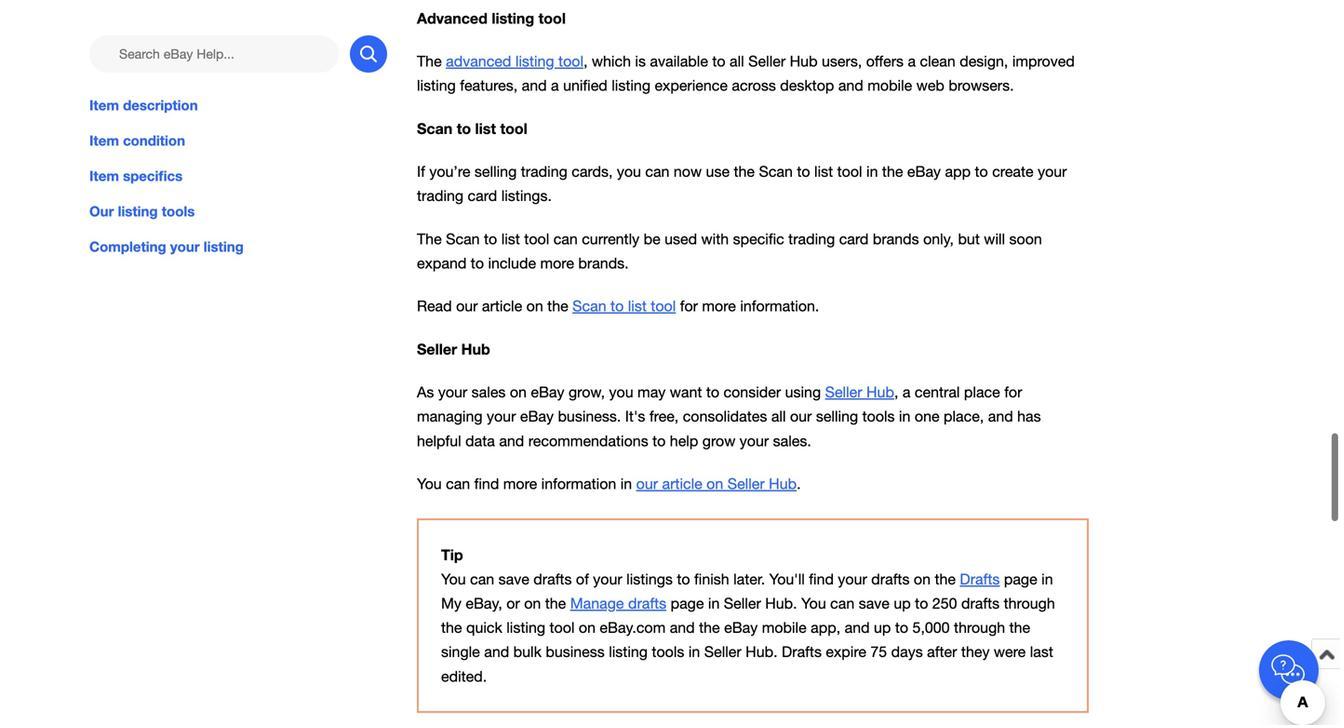 Task type: locate. For each thing, give the bounding box(es) containing it.
you up it's
[[609, 384, 634, 401]]

save inside page in seller hub. you can save up to 250 drafts through the quick listing tool on ebay.com and the ebay mobile app, and up to 5,000 through the single and bulk business listing tools in seller hub. drafts expire 75 days after they were last edited.
[[859, 595, 890, 612]]

article down the include
[[482, 297, 523, 315]]

1 vertical spatial a
[[903, 384, 911, 401]]

0 vertical spatial mobile
[[868, 77, 913, 94]]

1 horizontal spatial for
[[1005, 384, 1023, 401]]

the up '250'
[[935, 571, 956, 588]]

and right ebay.com
[[670, 619, 695, 637]]

in inside if you're selling trading cards, you can now use the scan to list tool in the ebay app to create your trading card listings.
[[867, 163, 879, 180]]

up
[[894, 595, 911, 612], [874, 619, 891, 637]]

advanced
[[446, 53, 512, 70]]

1 the from the top
[[417, 53, 442, 70]]

hub left central
[[867, 384, 895, 401]]

0 horizontal spatial for
[[680, 297, 698, 315]]

3 item from the top
[[89, 168, 119, 184]]

0 vertical spatial ,
[[584, 53, 588, 70]]

will
[[984, 230, 1006, 247]]

you down helpful
[[417, 475, 442, 492]]

0 vertical spatial you
[[617, 163, 641, 180]]

item
[[89, 97, 119, 114], [89, 132, 119, 149], [89, 168, 119, 184]]

page in my ebay, or on the
[[441, 571, 1054, 612]]

advanced
[[417, 9, 488, 27]]

selling inside ', a central place for managing your ebay business. it's free, consolidates all our selling tools in one place, and has helpful data and recommendations to help grow your sales.'
[[816, 408, 859, 425]]

list down 'features,'
[[475, 120, 496, 137]]

page inside page in my ebay, or on the
[[1005, 571, 1038, 588]]

trading down you're
[[417, 187, 464, 205]]

ebay down page in my ebay, or on the
[[725, 619, 758, 637]]

0 vertical spatial for
[[680, 297, 698, 315]]

page in seller hub. you can save up to 250 drafts through the quick listing tool on ebay.com and the ebay mobile app, and up to 5,000 through the single and bulk business listing tools in seller hub. drafts expire 75 days after they were last edited.
[[441, 595, 1056, 685]]

the
[[417, 53, 442, 70], [417, 230, 442, 247]]

expand
[[417, 255, 467, 272]]

app,
[[811, 619, 841, 637]]

1 horizontal spatial selling
[[816, 408, 859, 425]]

for
[[680, 297, 698, 315], [1005, 384, 1023, 401]]

list inside the scan to list tool can currently be used with specific trading card brands only, but will soon expand to include more brands.
[[502, 230, 520, 247]]

to inside , which is available to all seller hub users, offers a clean design, improved listing features, and a unified listing experience across desktop and mobile web browsers.
[[713, 53, 726, 70]]

expire
[[826, 644, 867, 661]]

they
[[962, 644, 990, 661]]

1 vertical spatial find
[[809, 571, 834, 588]]

0 vertical spatial article
[[482, 297, 523, 315]]

trading
[[521, 163, 568, 180], [417, 187, 464, 205], [789, 230, 835, 247]]

one
[[915, 408, 940, 425]]

the
[[734, 163, 755, 180], [883, 163, 904, 180], [548, 297, 569, 315], [935, 571, 956, 588], [545, 595, 566, 612], [441, 619, 462, 637], [699, 619, 720, 637], [1010, 619, 1031, 637]]

0 vertical spatial card
[[468, 187, 497, 205]]

card down you're
[[468, 187, 497, 205]]

page right drafts link
[[1005, 571, 1038, 588]]

1 vertical spatial up
[[874, 619, 891, 637]]

a left central
[[903, 384, 911, 401]]

of
[[576, 571, 589, 588]]

1 horizontal spatial mobile
[[868, 77, 913, 94]]

0 horizontal spatial drafts
[[782, 644, 822, 661]]

ebay inside ', a central place for managing your ebay business. it's free, consolidates all our selling tools in one place, and has helpful data and recommendations to help grow your sales.'
[[520, 408, 554, 425]]

1 vertical spatial for
[[1005, 384, 1023, 401]]

1 vertical spatial drafts
[[782, 644, 822, 661]]

0 horizontal spatial mobile
[[762, 619, 807, 637]]

you right cards,
[[617, 163, 641, 180]]

item up item specifics
[[89, 132, 119, 149]]

drafts up 75
[[872, 571, 910, 588]]

soon
[[1010, 230, 1043, 247]]

seller up across
[[749, 53, 786, 70]]

ebay inside page in seller hub. you can save up to 250 drafts through the quick listing tool on ebay.com and the ebay mobile app, and up to 5,000 through the single and bulk business listing tools in seller hub. drafts expire 75 days after they were last edited.
[[725, 619, 758, 637]]

your right grow
[[740, 432, 769, 450]]

and down quick
[[484, 644, 510, 661]]

find inside "tip you can save drafts of your listings to finish later. you'll find your drafts on the drafts"
[[809, 571, 834, 588]]

0 horizontal spatial tools
[[162, 203, 195, 220]]

on
[[527, 297, 544, 315], [510, 384, 527, 401], [707, 475, 724, 492], [914, 571, 931, 588], [524, 595, 541, 612], [579, 619, 596, 637]]

0 horizontal spatial find
[[475, 475, 499, 492]]

1 vertical spatial ,
[[895, 384, 899, 401]]

1 vertical spatial all
[[772, 408, 786, 425]]

can up ebay,
[[470, 571, 495, 588]]

2 vertical spatial tools
[[652, 644, 685, 661]]

1 horizontal spatial ,
[[895, 384, 899, 401]]

1 horizontal spatial all
[[772, 408, 786, 425]]

1 vertical spatial trading
[[417, 187, 464, 205]]

5,000
[[913, 619, 950, 637]]

mobile
[[868, 77, 913, 94], [762, 619, 807, 637]]

1 vertical spatial item
[[89, 132, 119, 149]]

can left currently
[[554, 230, 578, 247]]

0 horizontal spatial selling
[[475, 163, 517, 180]]

ebay left grow,
[[531, 384, 565, 401]]

tools down seller hub 'link' on the bottom of page
[[863, 408, 895, 425]]

consolidates
[[683, 408, 768, 425]]

0 vertical spatial through
[[1004, 595, 1056, 612]]

trading inside the scan to list tool can currently be used with specific trading card brands only, but will soon expand to include more brands.
[[789, 230, 835, 247]]

tools
[[162, 203, 195, 220], [863, 408, 895, 425], [652, 644, 685, 661]]

listings.
[[502, 187, 552, 205]]

the left manage
[[545, 595, 566, 612]]

our
[[456, 297, 478, 315], [790, 408, 812, 425], [637, 475, 658, 492]]

your down our listing tools
[[170, 239, 200, 255]]

all inside ', a central place for managing your ebay business. it's free, consolidates all our selling tools in one place, and has helpful data and recommendations to help grow your sales.'
[[772, 408, 786, 425]]

our
[[89, 203, 114, 220]]

place,
[[944, 408, 984, 425]]

list up the include
[[502, 230, 520, 247]]

0 horizontal spatial all
[[730, 53, 745, 70]]

, inside , which is available to all seller hub users, offers a clean design, improved listing features, and a unified listing experience across desktop and mobile web browsers.
[[584, 53, 588, 70]]

sales.
[[773, 432, 812, 450]]

,
[[584, 53, 588, 70], [895, 384, 899, 401]]

hub. down page in my ebay, or on the
[[746, 644, 778, 661]]

1 horizontal spatial save
[[859, 595, 890, 612]]

our right read
[[456, 297, 478, 315]]

more left information
[[504, 475, 537, 492]]

2 vertical spatial item
[[89, 168, 119, 184]]

.
[[797, 475, 801, 492]]

0 vertical spatial a
[[551, 77, 559, 94]]

1 horizontal spatial a
[[903, 384, 911, 401]]

drafts
[[534, 571, 572, 588], [872, 571, 910, 588], [628, 595, 667, 612], [962, 595, 1000, 612]]

, for seller hub
[[895, 384, 899, 401]]

the down advanced
[[417, 53, 442, 70]]

list down the desktop
[[815, 163, 834, 180]]

ebay left business. at the left of page
[[520, 408, 554, 425]]

hub. down you'll
[[766, 595, 798, 612]]

item for item description
[[89, 97, 119, 114]]

1 horizontal spatial more
[[541, 255, 574, 272]]

0 horizontal spatial up
[[874, 619, 891, 637]]

completing your listing
[[89, 239, 244, 255]]

all up 'sales.'
[[772, 408, 786, 425]]

list inside if you're selling trading cards, you can now use the scan to list tool in the ebay app to create your trading card listings.
[[815, 163, 834, 180]]

ebay inside if you're selling trading cards, you can now use the scan to list tool in the ebay app to create your trading card listings.
[[908, 163, 941, 180]]

drafts inside "tip you can save drafts of your listings to finish later. you'll find your drafts on the drafts"
[[960, 571, 1000, 588]]

drafts down drafts link
[[962, 595, 1000, 612]]

1 vertical spatial our
[[790, 408, 812, 425]]

for up has
[[1005, 384, 1023, 401]]

0 vertical spatial tools
[[162, 203, 195, 220]]

your
[[1038, 163, 1068, 180], [170, 239, 200, 255], [438, 384, 468, 401], [487, 408, 516, 425], [740, 432, 769, 450], [593, 571, 623, 588], [838, 571, 868, 588]]

0 vertical spatial drafts
[[960, 571, 1000, 588]]

grow
[[703, 432, 736, 450]]

your inside if you're selling trading cards, you can now use the scan to list tool in the ebay app to create your trading card listings.
[[1038, 163, 1068, 180]]

a left unified at the top left
[[551, 77, 559, 94]]

2 the from the top
[[417, 230, 442, 247]]

2 vertical spatial trading
[[789, 230, 835, 247]]

2 vertical spatial our
[[637, 475, 658, 492]]

the scan to list tool can currently be used with specific trading card brands only, but will soon expand to include more brands.
[[417, 230, 1043, 272]]

place
[[965, 384, 1001, 401]]

more right the include
[[541, 255, 574, 272]]

list down brands.
[[628, 297, 647, 315]]

use
[[706, 163, 730, 180]]

0 vertical spatial you
[[417, 475, 442, 492]]

can inside page in seller hub. you can save up to 250 drafts through the quick listing tool on ebay.com and the ebay mobile app, and up to 5,000 through the single and bulk business listing tools in seller hub. drafts expire 75 days after they were last edited.
[[831, 595, 855, 612]]

central
[[915, 384, 960, 401]]

article down help
[[662, 475, 703, 492]]

1 horizontal spatial drafts
[[960, 571, 1000, 588]]

selling up listings.
[[475, 163, 517, 180]]

can left now
[[646, 163, 670, 180]]

can
[[646, 163, 670, 180], [554, 230, 578, 247], [446, 475, 470, 492], [470, 571, 495, 588], [831, 595, 855, 612]]

include
[[488, 255, 536, 272]]

your up managing
[[438, 384, 468, 401]]

app
[[946, 163, 971, 180]]

card inside the scan to list tool can currently be used with specific trading card brands only, but will soon expand to include more brands.
[[840, 230, 869, 247]]

can inside the scan to list tool can currently be used with specific trading card brands only, but will soon expand to include more brands.
[[554, 230, 578, 247]]

article
[[482, 297, 523, 315], [662, 475, 703, 492]]

scan up expand
[[446, 230, 480, 247]]

trading up listings.
[[521, 163, 568, 180]]

you inside page in seller hub. you can save up to 250 drafts through the quick listing tool on ebay.com and the ebay mobile app, and up to 5,000 through the single and bulk business listing tools in seller hub. drafts expire 75 days after they were last edited.
[[802, 595, 827, 612]]

0 vertical spatial more
[[541, 255, 574, 272]]

ebay
[[908, 163, 941, 180], [531, 384, 565, 401], [520, 408, 554, 425], [725, 619, 758, 637]]

seller
[[749, 53, 786, 70], [417, 340, 457, 358], [826, 384, 863, 401], [728, 475, 765, 492], [724, 595, 761, 612], [705, 644, 742, 661]]

through up last
[[1004, 595, 1056, 612]]

seller down 'later.'
[[724, 595, 761, 612]]

0 horizontal spatial card
[[468, 187, 497, 205]]

1 horizontal spatial article
[[662, 475, 703, 492]]

0 vertical spatial trading
[[521, 163, 568, 180]]

seller inside , which is available to all seller hub users, offers a clean design, improved listing features, and a unified listing experience across desktop and mobile web browsers.
[[749, 53, 786, 70]]

specific
[[733, 230, 785, 247]]

on up 5,000 at the bottom of page
[[914, 571, 931, 588]]

listing up advanced listing tool link
[[492, 9, 535, 27]]

0 vertical spatial up
[[894, 595, 911, 612]]

item description
[[89, 97, 198, 114]]

edited.
[[441, 668, 487, 685]]

the down the finish
[[699, 619, 720, 637]]

our down 'using'
[[790, 408, 812, 425]]

ebay,
[[466, 595, 503, 612]]

you inside if you're selling trading cards, you can now use the scan to list tool in the ebay app to create your trading card listings.
[[617, 163, 641, 180]]

and
[[522, 77, 547, 94], [839, 77, 864, 94], [989, 408, 1014, 425], [499, 432, 525, 450], [670, 619, 695, 637], [845, 619, 870, 637], [484, 644, 510, 661]]

1 vertical spatial mobile
[[762, 619, 807, 637]]

0 vertical spatial hub.
[[766, 595, 798, 612]]

0 horizontal spatial a
[[551, 77, 559, 94]]

drafts inside page in seller hub. you can save up to 250 drafts through the quick listing tool on ebay.com and the ebay mobile app, and up to 5,000 through the single and bulk business listing tools in seller hub. drafts expire 75 days after they were last edited.
[[962, 595, 1000, 612]]

0 vertical spatial save
[[499, 571, 530, 588]]

tools inside ', a central place for managing your ebay business. it's free, consolidates all our selling tools in one place, and has helpful data and recommendations to help grow your sales.'
[[863, 408, 895, 425]]

1 vertical spatial save
[[859, 595, 890, 612]]

1 vertical spatial you
[[609, 384, 634, 401]]

0 vertical spatial our
[[456, 297, 478, 315]]

users,
[[822, 53, 862, 70]]

all up across
[[730, 53, 745, 70]]

0 vertical spatial all
[[730, 53, 745, 70]]

1 vertical spatial the
[[417, 230, 442, 247]]

were
[[994, 644, 1026, 661]]

1 vertical spatial page
[[671, 595, 704, 612]]

on right sales
[[510, 384, 527, 401]]

2 horizontal spatial our
[[790, 408, 812, 425]]

0 vertical spatial item
[[89, 97, 119, 114]]

the inside the scan to list tool can currently be used with specific trading card brands only, but will soon expand to include more brands.
[[417, 230, 442, 247]]

1 horizontal spatial our
[[637, 475, 658, 492]]

your right create
[[1038, 163, 1068, 180]]

can inside if you're selling trading cards, you can now use the scan to list tool in the ebay app to create your trading card listings.
[[646, 163, 670, 180]]

you can find more information in our article on seller hub .
[[417, 475, 801, 492]]

0 horizontal spatial save
[[499, 571, 530, 588]]

1 horizontal spatial card
[[840, 230, 869, 247]]

1 vertical spatial you
[[441, 571, 466, 588]]

to up experience on the top
[[713, 53, 726, 70]]

1 vertical spatial card
[[840, 230, 869, 247]]

drafts down app,
[[782, 644, 822, 661]]

, up unified at the top left
[[584, 53, 588, 70]]

and right data
[[499, 432, 525, 450]]

item up item condition
[[89, 97, 119, 114]]

1 horizontal spatial page
[[1005, 571, 1038, 588]]

trading right specific
[[789, 230, 835, 247]]

2 vertical spatial you
[[802, 595, 827, 612]]

to down the free,
[[653, 432, 666, 450]]

the up expand
[[417, 230, 442, 247]]

0 horizontal spatial more
[[504, 475, 537, 492]]

condition
[[123, 132, 185, 149]]

2 horizontal spatial trading
[[789, 230, 835, 247]]

1 vertical spatial article
[[662, 475, 703, 492]]

hub inside , which is available to all seller hub users, offers a clean design, improved listing features, and a unified listing experience across desktop and mobile web browsers.
[[790, 53, 818, 70]]

1 vertical spatial more
[[702, 297, 736, 315]]

item for item condition
[[89, 132, 119, 149]]

1 item from the top
[[89, 97, 119, 114]]

mobile left app,
[[762, 619, 807, 637]]

2 horizontal spatial tools
[[863, 408, 895, 425]]

page inside page in seller hub. you can save up to 250 drafts through the quick listing tool on ebay.com and the ebay mobile app, and up to 5,000 through the single and bulk business listing tools in seller hub. drafts expire 75 days after they were last edited.
[[671, 595, 704, 612]]

1 horizontal spatial find
[[809, 571, 834, 588]]

0 vertical spatial selling
[[475, 163, 517, 180]]

on down manage
[[579, 619, 596, 637]]

, inside ', a central place for managing your ebay business. it's free, consolidates all our selling tools in one place, and has helpful data and recommendations to help grow your sales.'
[[895, 384, 899, 401]]

listing down item specifics
[[118, 203, 158, 220]]

0 horizontal spatial page
[[671, 595, 704, 612]]

or
[[507, 595, 520, 612]]

hub
[[790, 53, 818, 70], [462, 340, 491, 358], [867, 384, 895, 401], [769, 475, 797, 492]]

as
[[417, 384, 434, 401]]

if
[[417, 163, 425, 180]]

2 item from the top
[[89, 132, 119, 149]]

find
[[475, 475, 499, 492], [809, 571, 834, 588]]

0 vertical spatial the
[[417, 53, 442, 70]]

save inside "tip you can save drafts of your listings to finish later. you'll find your drafts on the drafts"
[[499, 571, 530, 588]]

tool inside if you're selling trading cards, you can now use the scan to list tool in the ebay app to create your trading card listings.
[[838, 163, 863, 180]]

drafts left of
[[534, 571, 572, 588]]

drafts inside page in seller hub. you can save up to 250 drafts through the quick listing tool on ebay.com and the ebay mobile app, and up to 5,000 through the single and bulk business listing tools in seller hub. drafts expire 75 days after they were last edited.
[[782, 644, 822, 661]]

web
[[917, 77, 945, 94]]

all
[[730, 53, 745, 70], [772, 408, 786, 425]]

tools down ebay.com
[[652, 644, 685, 661]]

you up 'my'
[[441, 571, 466, 588]]

2 vertical spatial more
[[504, 475, 537, 492]]

1 horizontal spatial tools
[[652, 644, 685, 661]]

1 vertical spatial selling
[[816, 408, 859, 425]]

completing your listing link
[[89, 237, 387, 257]]

consider
[[724, 384, 781, 401]]

0 horizontal spatial our
[[456, 297, 478, 315]]

our listing tools
[[89, 203, 195, 220]]

help
[[670, 432, 699, 450]]

the inside "tip you can save drafts of your listings to finish later. you'll find your drafts on the drafts"
[[935, 571, 956, 588]]

and left has
[[989, 408, 1014, 425]]

you
[[417, 475, 442, 492], [441, 571, 466, 588], [802, 595, 827, 612]]

for right scan to list tool link
[[680, 297, 698, 315]]

bulk
[[514, 644, 542, 661]]

across
[[732, 77, 776, 94]]

completing
[[89, 239, 166, 255]]

mobile down offers a
[[868, 77, 913, 94]]

the for the advanced listing tool
[[417, 53, 442, 70]]

0 vertical spatial page
[[1005, 571, 1038, 588]]

the inside page in my ebay, or on the
[[545, 595, 566, 612]]

the for the scan to list tool can currently be used with specific trading card brands only, but will soon expand to include more brands.
[[417, 230, 442, 247]]

1 vertical spatial tools
[[863, 408, 895, 425]]

, left central
[[895, 384, 899, 401]]

list
[[475, 120, 496, 137], [815, 163, 834, 180], [502, 230, 520, 247], [628, 297, 647, 315]]

you up app,
[[802, 595, 827, 612]]

0 horizontal spatial ,
[[584, 53, 588, 70]]



Task type: describe. For each thing, give the bounding box(es) containing it.
read our article on the scan to list tool for more information.
[[417, 297, 820, 315]]

item description link
[[89, 95, 387, 116]]

the advanced listing tool
[[417, 53, 584, 70]]

75
[[871, 644, 888, 661]]

manage drafts link
[[571, 595, 667, 612]]

listings
[[627, 571, 673, 588]]

cards,
[[572, 163, 613, 180]]

currently
[[582, 230, 640, 247]]

scan inside the scan to list tool can currently be used with specific trading card brands only, but will soon expand to include more brands.
[[446, 230, 480, 247]]

mobile inside page in seller hub. you can save up to 250 drafts through the quick listing tool on ebay.com and the ebay mobile app, and up to 5,000 through the single and bulk business listing tools in seller hub. drafts expire 75 days after they were last edited.
[[762, 619, 807, 637]]

hub up sales
[[462, 340, 491, 358]]

sales
[[472, 384, 506, 401]]

to left '250'
[[915, 595, 929, 612]]

scan to list tool
[[417, 120, 528, 137]]

card inside if you're selling trading cards, you can now use the scan to list tool in the ebay app to create your trading card listings.
[[468, 187, 497, 205]]

the left scan to list tool link
[[548, 297, 569, 315]]

item condition link
[[89, 130, 387, 151]]

seller hub
[[417, 340, 491, 358]]

1 vertical spatial through
[[954, 619, 1006, 637]]

tool inside the scan to list tool can currently be used with specific trading card brands only, but will soon expand to include more brands.
[[524, 230, 550, 247]]

as your sales on ebay grow, you may want to consider using seller hub
[[417, 384, 895, 401]]

create
[[993, 163, 1034, 180]]

single
[[441, 644, 480, 661]]

quick
[[466, 619, 503, 637]]

drafts down listings
[[628, 595, 667, 612]]

scan down brands.
[[573, 297, 607, 315]]

to right app
[[975, 163, 989, 180]]

to right use
[[797, 163, 811, 180]]

business
[[546, 644, 605, 661]]

scan to list tool link
[[573, 297, 676, 315]]

1 vertical spatial hub.
[[746, 644, 778, 661]]

on inside page in my ebay, or on the
[[524, 595, 541, 612]]

item specifics link
[[89, 166, 387, 186]]

2 horizontal spatial more
[[702, 297, 736, 315]]

for inside ', a central place for managing your ebay business. it's free, consolidates all our selling tools in one place, and has helpful data and recommendations to help grow your sales.'
[[1005, 384, 1023, 401]]

on inside page in seller hub. you can save up to 250 drafts through the quick listing tool on ebay.com and the ebay mobile app, and up to 5,000 through the single and bulk business listing tools in seller hub. drafts expire 75 days after they were last edited.
[[579, 619, 596, 637]]

manage
[[571, 595, 624, 612]]

read
[[417, 297, 452, 315]]

listing up 'features,'
[[516, 53, 555, 70]]

later.
[[734, 571, 766, 588]]

listing down ebay.com
[[609, 644, 648, 661]]

you inside "tip you can save drafts of your listings to finish later. you'll find your drafts on the drafts"
[[441, 571, 466, 588]]

your right of
[[593, 571, 623, 588]]

managing
[[417, 408, 483, 425]]

item specifics
[[89, 168, 183, 184]]

last
[[1030, 644, 1054, 661]]

experience
[[655, 77, 728, 94]]

on down the include
[[527, 297, 544, 315]]

1 horizontal spatial trading
[[521, 163, 568, 180]]

the right use
[[734, 163, 755, 180]]

days
[[892, 644, 923, 661]]

to down brands.
[[611, 297, 624, 315]]

it's
[[625, 408, 646, 425]]

features,
[[460, 77, 518, 94]]

to left the include
[[471, 255, 484, 272]]

listing up bulk
[[507, 619, 546, 637]]

tip
[[441, 546, 463, 564]]

you'll
[[770, 571, 805, 588]]

grow,
[[569, 384, 605, 401]]

and down advanced listing tool link
[[522, 77, 547, 94]]

the up were in the right of the page
[[1010, 619, 1031, 637]]

a inside , which is available to all seller hub users, offers a clean design, improved listing features, and a unified listing experience across desktop and mobile web browsers.
[[551, 77, 559, 94]]

to up the include
[[484, 230, 497, 247]]

but
[[959, 230, 980, 247]]

on inside "tip you can save drafts of your listings to finish later. you'll find your drafts on the drafts"
[[914, 571, 931, 588]]

, for advanced listing tool
[[584, 53, 588, 70]]

you're
[[430, 163, 471, 180]]

to inside ', a central place for managing your ebay business. it's free, consolidates all our selling tools in one place, and has helpful data and recommendations to help grow your sales.'
[[653, 432, 666, 450]]

0 horizontal spatial article
[[482, 297, 523, 315]]

improved
[[1013, 53, 1075, 70]]

seller right 'using'
[[826, 384, 863, 401]]

with
[[702, 230, 729, 247]]

, which is available to all seller hub users, offers a clean design, improved listing features, and a unified listing experience across desktop and mobile web browsers.
[[417, 53, 1075, 94]]

advanced listing tool link
[[446, 53, 584, 70]]

offers a
[[867, 53, 916, 70]]

brands.
[[579, 255, 629, 272]]

mobile inside , which is available to all seller hub users, offers a clean design, improved listing features, and a unified listing experience across desktop and mobile web browsers.
[[868, 77, 913, 94]]

seller down page in my ebay, or on the
[[705, 644, 742, 661]]

to up days
[[896, 619, 909, 637]]

listing down the advanced
[[417, 77, 456, 94]]

listing down our listing tools link
[[204, 239, 244, 255]]

used
[[665, 230, 698, 247]]

and up expire
[[845, 619, 870, 637]]

tip you can save drafts of your listings to finish later. you'll find your drafts on the drafts
[[441, 546, 1000, 588]]

0 horizontal spatial trading
[[417, 187, 464, 205]]

browsers.
[[949, 77, 1015, 94]]

only,
[[924, 230, 954, 247]]

0 vertical spatial find
[[475, 475, 499, 492]]

scan up if
[[417, 120, 453, 137]]

to right want
[[707, 384, 720, 401]]

the down 'my'
[[441, 619, 462, 637]]

finish
[[695, 571, 730, 588]]

advanced listing tool
[[417, 9, 566, 27]]

our inside ', a central place for managing your ebay business. it's free, consolidates all our selling tools in one place, and has helpful data and recommendations to help grow your sales.'
[[790, 408, 812, 425]]

page for page in my ebay, or on the
[[1005, 571, 1038, 588]]

the left app
[[883, 163, 904, 180]]

if you're selling trading cards, you can now use the scan to list tool in the ebay app to create your trading card listings.
[[417, 163, 1068, 205]]

may
[[638, 384, 666, 401]]

after
[[928, 644, 958, 661]]

seller down grow
[[728, 475, 765, 492]]

which is
[[592, 53, 646, 70]]

recommendations
[[529, 432, 649, 450]]

Search eBay Help... text field
[[89, 35, 339, 73]]

manage drafts
[[571, 595, 667, 612]]

want
[[670, 384, 702, 401]]

seller hub link
[[826, 384, 895, 401]]

using
[[785, 384, 821, 401]]

in inside page in my ebay, or on the
[[1042, 571, 1054, 588]]

1 horizontal spatial up
[[894, 595, 911, 612]]

listing down which is
[[612, 77, 651, 94]]

our listing tools link
[[89, 201, 387, 222]]

all inside , which is available to all seller hub users, offers a clean design, improved listing features, and a unified listing experience across desktop and mobile web browsers.
[[730, 53, 745, 70]]

free,
[[650, 408, 679, 425]]

page for page in seller hub. you can save up to 250 drafts through the quick listing tool on ebay.com and the ebay mobile app, and up to 5,000 through the single and bulk business listing tools in seller hub. drafts expire 75 days after they were last edited.
[[671, 595, 704, 612]]

in inside ', a central place for managing your ebay business. it's free, consolidates all our selling tools in one place, and has helpful data and recommendations to help grow your sales.'
[[899, 408, 911, 425]]

, a central place for managing your ebay business. it's free, consolidates all our selling tools in one place, and has helpful data and recommendations to help grow your sales.
[[417, 384, 1042, 450]]

item for item specifics
[[89, 168, 119, 184]]

your up app,
[[838, 571, 868, 588]]

and down users, on the right top of the page
[[839, 77, 864, 94]]

selling inside if you're selling trading cards, you can now use the scan to list tool in the ebay app to create your trading card listings.
[[475, 163, 517, 180]]

data
[[466, 432, 495, 450]]

to inside "tip you can save drafts of your listings to finish later. you'll find your drafts on the drafts"
[[677, 571, 691, 588]]

hub down 'sales.'
[[769, 475, 797, 492]]

specifics
[[123, 168, 183, 184]]

can inside "tip you can save drafts of your listings to finish later. you'll find your drafts on the drafts"
[[470, 571, 495, 588]]

tools inside page in seller hub. you can save up to 250 drafts through the quick listing tool on ebay.com and the ebay mobile app, and up to 5,000 through the single and bulk business listing tools in seller hub. drafts expire 75 days after they were last edited.
[[652, 644, 685, 661]]

on down grow
[[707, 475, 724, 492]]

your down sales
[[487, 408, 516, 425]]

tool inside page in seller hub. you can save up to 250 drafts through the quick listing tool on ebay.com and the ebay mobile app, and up to 5,000 through the single and bulk business listing tools in seller hub. drafts expire 75 days after they were last edited.
[[550, 619, 575, 637]]

a inside ', a central place for managing your ebay business. it's free, consolidates all our selling tools in one place, and has helpful data and recommendations to help grow your sales.'
[[903, 384, 911, 401]]

has
[[1018, 408, 1042, 425]]

can down helpful
[[446, 475, 470, 492]]

to up you're
[[457, 120, 471, 137]]

be
[[644, 230, 661, 247]]

clean
[[920, 53, 956, 70]]

ebay.com
[[600, 619, 666, 637]]

more inside the scan to list tool can currently be used with specific trading card brands only, but will soon expand to include more brands.
[[541, 255, 574, 272]]

scan inside if you're selling trading cards, you can now use the scan to list tool in the ebay app to create your trading card listings.
[[759, 163, 793, 180]]

250
[[933, 595, 958, 612]]

seller down read
[[417, 340, 457, 358]]

item condition
[[89, 132, 185, 149]]

brands
[[873, 230, 920, 247]]



Task type: vqa. For each thing, say whether or not it's contained in the screenshot.
8 corresponding to Grid,
no



